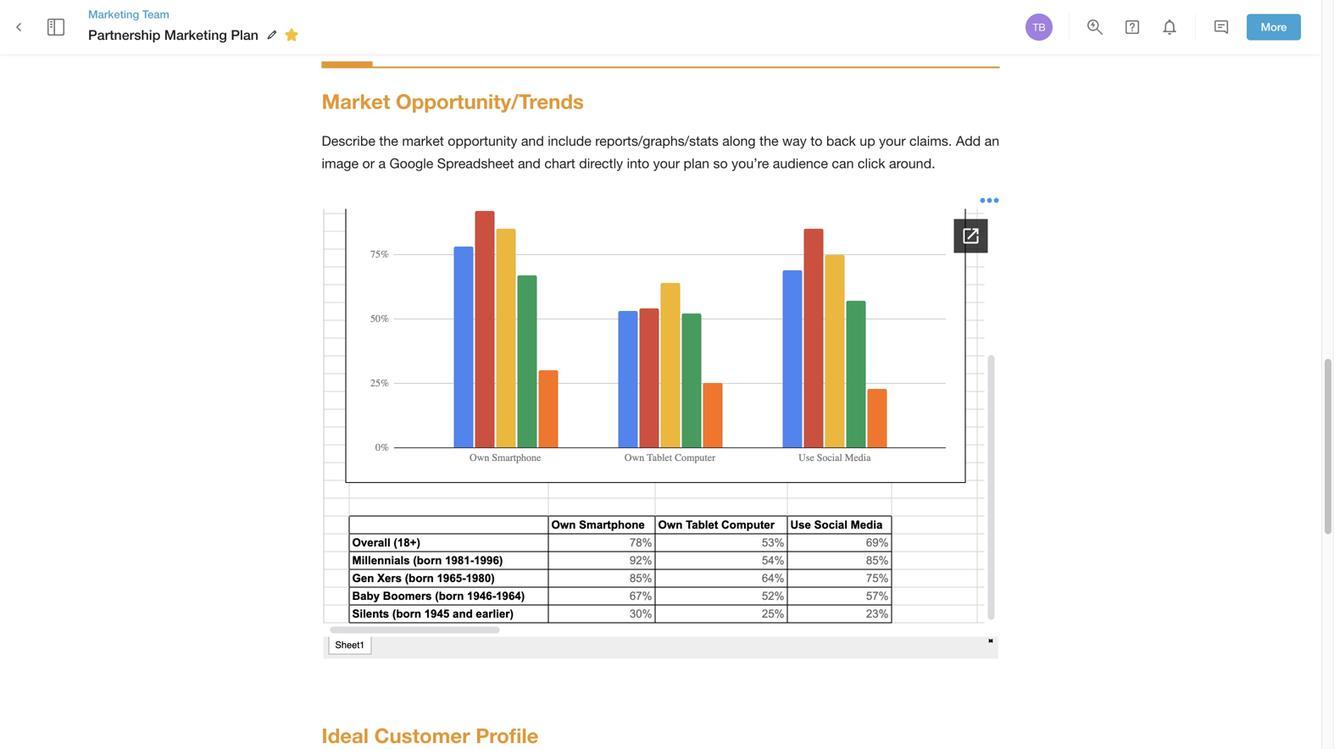 Task type: describe. For each thing, give the bounding box(es) containing it.
so
[[713, 156, 728, 171]]

you're
[[732, 156, 769, 171]]

partnership marketing plan
[[88, 27, 259, 43]]

market
[[322, 89, 390, 113]]

click
[[858, 156, 885, 171]]

along
[[722, 133, 756, 149]]

include
[[548, 133, 592, 149]]

to
[[811, 133, 823, 149]]

customer
[[374, 723, 470, 748]]

or
[[362, 156, 375, 171]]

more button
[[1247, 14, 1301, 40]]

profile
[[476, 723, 539, 748]]

chart
[[545, 156, 575, 171]]

around.
[[889, 156, 935, 171]]

marketing team link
[[88, 7, 304, 22]]

google
[[390, 156, 433, 171]]

market
[[402, 133, 444, 149]]

tb
[[1033, 21, 1046, 33]]

up
[[860, 133, 875, 149]]

team
[[142, 8, 169, 21]]

2 the from the left
[[760, 133, 779, 149]]

opportunity
[[448, 133, 517, 149]]

1 the from the left
[[379, 133, 398, 149]]

partnership
[[88, 27, 161, 43]]

an
[[985, 133, 1000, 149]]

opportunity/trends
[[396, 89, 584, 113]]

back
[[826, 133, 856, 149]]



Task type: locate. For each thing, give the bounding box(es) containing it.
directly
[[579, 156, 623, 171]]

ideal
[[322, 723, 369, 748]]

marketing down marketing team link
[[164, 27, 227, 43]]

marketing team
[[88, 8, 169, 21]]

the up a
[[379, 133, 398, 149]]

1 vertical spatial and
[[518, 156, 541, 171]]

ideal customer profile
[[322, 723, 539, 748]]

describe the market opportunity and include reports/graphs/stats along the way to back up your claims. add an image or a google spreadsheet and chart directly into your plan so you're audience can click around.
[[322, 133, 1003, 171]]

0 vertical spatial your
[[879, 133, 906, 149]]

can
[[832, 156, 854, 171]]

and
[[521, 133, 544, 149], [518, 156, 541, 171]]

the
[[379, 133, 398, 149], [760, 133, 779, 149]]

your right the up
[[879, 133, 906, 149]]

add
[[956, 133, 981, 149]]

your
[[879, 133, 906, 149], [653, 156, 680, 171]]

1 horizontal spatial marketing
[[164, 27, 227, 43]]

0 vertical spatial and
[[521, 133, 544, 149]]

1 vertical spatial marketing
[[164, 27, 227, 43]]

into
[[627, 156, 650, 171]]

1 horizontal spatial your
[[879, 133, 906, 149]]

your down reports/graphs/stats
[[653, 156, 680, 171]]

more
[[1261, 20, 1287, 34]]

reports/graphs/stats
[[595, 133, 719, 149]]

image
[[322, 156, 359, 171]]

market opportunity/trends
[[322, 89, 584, 113]]

marketing
[[88, 8, 139, 21], [164, 27, 227, 43]]

plan
[[231, 27, 259, 43]]

0 horizontal spatial marketing
[[88, 8, 139, 21]]

1 horizontal spatial the
[[760, 133, 779, 149]]

spreadsheet
[[437, 156, 514, 171]]

claims.
[[910, 133, 952, 149]]

audience
[[773, 156, 828, 171]]

plan
[[684, 156, 710, 171]]

marketing up partnership
[[88, 8, 139, 21]]

way
[[782, 133, 807, 149]]

1 vertical spatial your
[[653, 156, 680, 171]]

0 vertical spatial marketing
[[88, 8, 139, 21]]

0 horizontal spatial your
[[653, 156, 680, 171]]

the left way on the top of the page
[[760, 133, 779, 149]]

tb button
[[1023, 11, 1055, 43]]

and left include
[[521, 133, 544, 149]]

and left chart
[[518, 156, 541, 171]]

0 horizontal spatial the
[[379, 133, 398, 149]]

describe
[[322, 133, 375, 149]]

a
[[378, 156, 386, 171]]



Task type: vqa. For each thing, say whether or not it's contained in the screenshot.
Describe
yes



